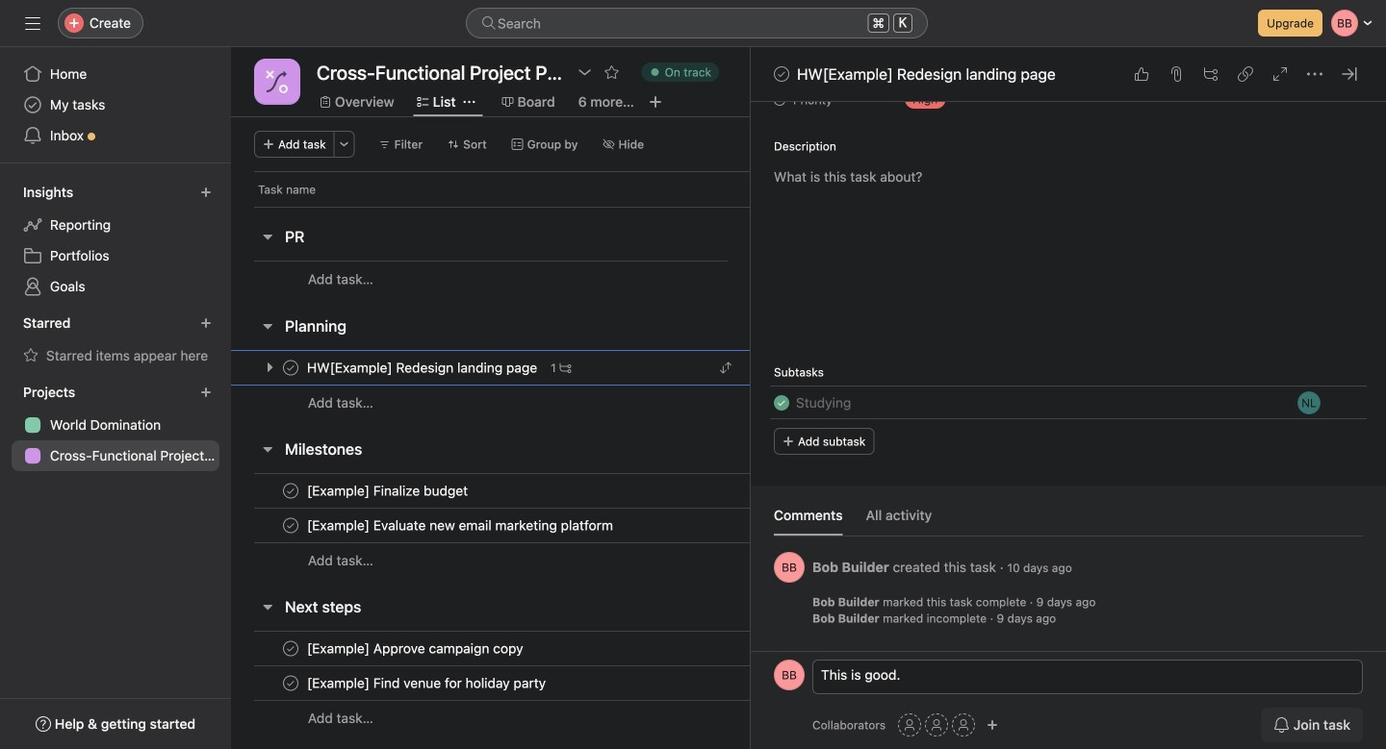 Task type: vqa. For each thing, say whether or not it's contained in the screenshot.
Tara Schultz "Tara"
no



Task type: locate. For each thing, give the bounding box(es) containing it.
starred element
[[0, 306, 231, 375]]

row
[[231, 171, 822, 207], [254, 206, 751, 208], [231, 261, 937, 297], [231, 385, 937, 421], [231, 474, 937, 509], [231, 508, 937, 544], [231, 543, 937, 578], [231, 631, 937, 667], [231, 666, 937, 702], [231, 701, 937, 736]]

Task name text field
[[303, 359, 543, 378], [303, 674, 552, 693]]

mark complete image inside the [example] find venue for holiday party cell
[[279, 672, 302, 695]]

insights element
[[0, 175, 231, 306]]

Mark complete checkbox
[[770, 63, 793, 86], [279, 357, 302, 380], [279, 480, 302, 503], [279, 672, 302, 695]]

1 mark complete checkbox from the top
[[279, 514, 302, 538]]

2 mark complete image from the top
[[279, 514, 302, 538]]

main content
[[751, 0, 1386, 652]]

None text field
[[312, 55, 567, 90]]

add or remove collaborators image
[[987, 720, 998, 732]]

1 vertical spatial collapse task list for this group image
[[260, 442, 275, 457]]

3 mark complete image from the top
[[279, 638, 302, 661]]

mark complete image inside [example] approve campaign copy cell
[[279, 638, 302, 661]]

2 task name text field from the top
[[303, 674, 552, 693]]

2 task name text field from the top
[[303, 516, 619, 536]]

0 vertical spatial mark complete image
[[279, 480, 302, 503]]

task name text field inside [example] evaluate new email marketing platform cell
[[303, 516, 619, 536]]

collapse task list for this group image for header next steps tree grid
[[260, 600, 275, 615]]

[example] evaluate new email marketing platform cell
[[231, 508, 751, 544]]

1 mark complete image from the top
[[279, 480, 302, 503]]

2 mark complete checkbox from the top
[[279, 638, 302, 661]]

line_and_symbols image
[[266, 70, 289, 93]]

add tab image
[[648, 94, 663, 110]]

3 collapse task list for this group image from the top
[[260, 600, 275, 615]]

mark complete image inside [example] finalize budget cell
[[279, 480, 302, 503]]

None field
[[466, 8, 928, 39]]

0 vertical spatial task name text field
[[303, 359, 543, 378]]

1 task name text field from the top
[[303, 359, 543, 378]]

hw[example] redesign landing page dialog
[[751, 0, 1386, 750]]

mark complete checkbox inside [example] approve campaign copy cell
[[279, 638, 302, 661]]

Task name text field
[[303, 482, 474, 501], [303, 516, 619, 536], [303, 640, 529, 659]]

2 vertical spatial task name text field
[[303, 640, 529, 659]]

edit comment document
[[813, 665, 1362, 707]]

1 subtask image
[[560, 362, 571, 374]]

1 vertical spatial mark complete image
[[279, 514, 302, 538]]

2 vertical spatial mark complete image
[[279, 638, 302, 661]]

new project or portfolio image
[[200, 387, 212, 398]]

1 vertical spatial task name text field
[[303, 674, 552, 693]]

0 vertical spatial mark complete checkbox
[[279, 514, 302, 538]]

close details image
[[1342, 66, 1357, 82]]

1 vertical spatial mark complete checkbox
[[279, 638, 302, 661]]

mark complete image inside hw[example] redesign landing page cell
[[279, 357, 302, 380]]

2 vertical spatial mark complete image
[[279, 672, 302, 695]]

0 vertical spatial mark complete image
[[770, 63, 793, 86]]

3 task name text field from the top
[[303, 640, 529, 659]]

more actions for this task image
[[1307, 66, 1322, 82]]

mark complete image inside [example] evaluate new email marketing platform cell
[[279, 514, 302, 538]]

more actions image
[[338, 139, 350, 150]]

1 vertical spatial open user profile image
[[774, 660, 805, 691]]

2 open user profile image from the top
[[774, 660, 805, 691]]

toggle assignee popover image
[[1297, 392, 1321, 415]]

1 vertical spatial task name text field
[[303, 516, 619, 536]]

hw[example] redesign landing page cell
[[231, 350, 751, 386]]

Mark complete checkbox
[[279, 514, 302, 538], [279, 638, 302, 661]]

task name text field inside [example] approve campaign copy cell
[[303, 640, 529, 659]]

collapse task list for this group image for header planning tree grid
[[260, 319, 275, 334]]

0 vertical spatial collapse task list for this group image
[[260, 319, 275, 334]]

header next steps tree grid
[[231, 631, 937, 736]]

2 collapse task list for this group image from the top
[[260, 442, 275, 457]]

[example] find venue for holiday party cell
[[231, 666, 751, 702]]

tab list
[[774, 505, 1363, 537]]

full screen image
[[1272, 66, 1288, 82]]

1 task name text field from the top
[[303, 482, 474, 501]]

collapse task list for this group image
[[260, 319, 275, 334], [260, 442, 275, 457], [260, 600, 275, 615]]

mark complete image
[[279, 480, 302, 503], [279, 514, 302, 538], [279, 638, 302, 661]]

2 vertical spatial collapse task list for this group image
[[260, 600, 275, 615]]

task name text field for mark complete icon in the [example] evaluate new email marketing platform cell
[[303, 516, 619, 536]]

list item
[[751, 386, 1386, 421]]

task name text field for mark complete icon inside the [example] finalize budget cell
[[303, 482, 474, 501]]

1 vertical spatial mark complete image
[[279, 357, 302, 380]]

mark complete image for [example] finalize budget cell
[[279, 480, 302, 503]]

expand subtask list for the task hw[example] redesign landing page image
[[262, 360, 277, 375]]

copy task link image
[[1238, 66, 1253, 82]]

1 open user profile image from the top
[[774, 552, 805, 583]]

mark complete image
[[770, 63, 793, 86], [279, 357, 302, 380], [279, 672, 302, 695]]

tab list inside hw[example] redesign landing page dialog
[[774, 505, 1363, 537]]

0 vertical spatial open user profile image
[[774, 552, 805, 583]]

show options image
[[577, 64, 592, 80]]

mark complete checkbox inside [example] evaluate new email marketing platform cell
[[279, 514, 302, 538]]

open user profile image
[[774, 552, 805, 583], [774, 660, 805, 691]]

task name text field inside [example] finalize budget cell
[[303, 482, 474, 501]]

0 vertical spatial task name text field
[[303, 482, 474, 501]]

mark complete checkbox for task name text field inside the [example] approve campaign copy cell
[[279, 638, 302, 661]]

1 collapse task list for this group image from the top
[[260, 319, 275, 334]]



Task type: describe. For each thing, give the bounding box(es) containing it.
collapse task list for this group image
[[260, 229, 275, 244]]

global element
[[0, 47, 231, 163]]

mark complete image for mark complete checkbox within hw[example] redesign landing page dialog
[[770, 63, 793, 86]]

mark complete image for mark complete checkbox inside hw[example] redesign landing page cell
[[279, 357, 302, 380]]

task name text field for mark complete icon within [example] approve campaign copy cell
[[303, 640, 529, 659]]

mark complete checkbox inside the [example] find venue for holiday party cell
[[279, 672, 302, 695]]

header milestones tree grid
[[231, 474, 937, 578]]

Search tasks, projects, and more text field
[[466, 8, 928, 39]]

mark complete image for [example] evaluate new email marketing platform cell
[[279, 514, 302, 538]]

add items to starred image
[[200, 318, 212, 329]]

mark complete image for mark complete checkbox in the the [example] find venue for holiday party cell
[[279, 672, 302, 695]]

mark complete checkbox inside hw[example] redesign landing page dialog
[[770, 63, 793, 86]]

add to starred image
[[604, 64, 619, 80]]

completed image
[[770, 392, 793, 415]]

task name text field inside the [example] find venue for holiday party cell
[[303, 674, 552, 693]]

Completed checkbox
[[770, 392, 793, 415]]

mark complete checkbox for task name text field in [example] evaluate new email marketing platform cell
[[279, 514, 302, 538]]

new insights image
[[200, 187, 212, 198]]

[example] approve campaign copy cell
[[231, 631, 751, 667]]

mark complete checkbox inside hw[example] redesign landing page cell
[[279, 357, 302, 380]]

header planning tree grid
[[231, 350, 937, 421]]

task name text field inside hw[example] redesign landing page cell
[[303, 359, 543, 378]]

move tasks between sections image
[[720, 362, 732, 374]]

0 likes. click to like this task image
[[1134, 66, 1149, 82]]

Task Name text field
[[796, 393, 851, 414]]

attachments: add a file to this task, hw[example] redesign landing page image
[[1168, 66, 1184, 82]]

mark complete checkbox inside [example] finalize budget cell
[[279, 480, 302, 503]]

collapse task list for this group image for header milestones tree grid
[[260, 442, 275, 457]]

[example] finalize budget cell
[[231, 474, 751, 509]]

projects element
[[0, 375, 231, 475]]

add subtask image
[[1203, 66, 1219, 82]]

hide sidebar image
[[25, 15, 40, 31]]

mark complete image for [example] approve campaign copy cell
[[279, 638, 302, 661]]

tab actions image
[[464, 96, 475, 108]]



